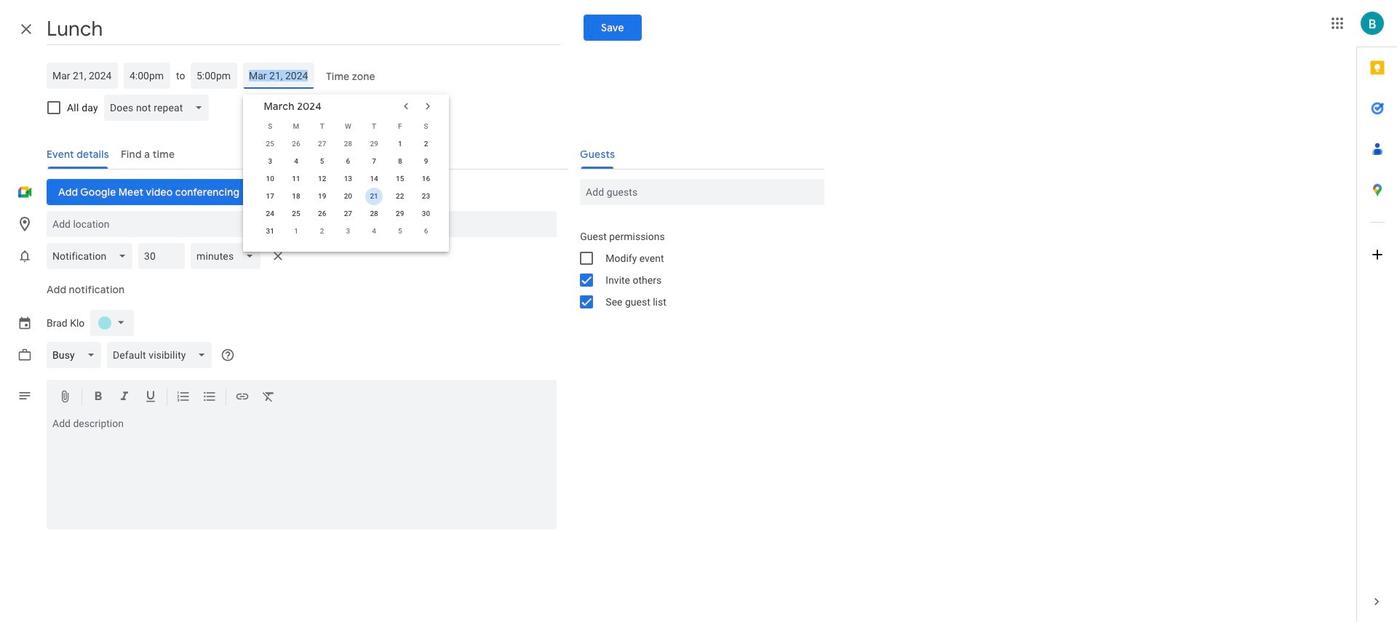Task type: describe. For each thing, give the bounding box(es) containing it.
12 element
[[313, 170, 331, 188]]

22 element
[[391, 188, 409, 205]]

31 element
[[262, 223, 279, 240]]

formatting options toolbar
[[47, 380, 557, 415]]

1 row from the top
[[257, 118, 439, 135]]

february 29 element
[[365, 135, 383, 153]]

21 element
[[365, 188, 383, 205]]

20 element
[[339, 188, 357, 205]]

6 element
[[339, 153, 357, 170]]

10 element
[[262, 170, 279, 188]]

29 element
[[391, 205, 409, 223]]

2 element
[[417, 135, 435, 153]]

25 element
[[287, 205, 305, 223]]

30 minutes before element
[[47, 240, 289, 272]]

9 element
[[417, 153, 435, 170]]

cell inside march 2024 grid
[[361, 188, 387, 205]]

Guests text field
[[586, 179, 819, 205]]

april 4 element
[[365, 223, 383, 240]]

24 element
[[262, 205, 279, 223]]

18 element
[[287, 188, 305, 205]]

february 26 element
[[287, 135, 305, 153]]

april 3 element
[[339, 223, 357, 240]]

1 element
[[391, 135, 409, 153]]

30 element
[[417, 205, 435, 223]]

7 row from the top
[[257, 223, 439, 240]]

3 row from the top
[[257, 153, 439, 170]]

27 element
[[339, 205, 357, 223]]

23 element
[[417, 188, 435, 205]]

4 element
[[287, 153, 305, 170]]

remove formatting image
[[261, 389, 276, 406]]

underline image
[[143, 389, 158, 406]]

8 element
[[391, 153, 409, 170]]



Task type: locate. For each thing, give the bounding box(es) containing it.
february 27 element
[[313, 135, 331, 153]]

11 element
[[287, 170, 305, 188]]

february 25 element
[[262, 135, 279, 153]]

march 2024 grid
[[257, 118, 439, 240]]

february 28 element
[[339, 135, 357, 153]]

2 row from the top
[[257, 135, 439, 153]]

Minutes in advance for notification number field
[[144, 243, 179, 269]]

april 6 element
[[417, 223, 435, 240]]

bold image
[[91, 389, 106, 406]]

april 1 element
[[287, 223, 305, 240]]

group
[[569, 226, 825, 313]]

3 element
[[262, 153, 279, 170]]

Title text field
[[47, 13, 560, 45]]

19 element
[[313, 188, 331, 205]]

End time text field
[[197, 63, 232, 89]]

17 element
[[262, 188, 279, 205]]

row group
[[257, 135, 439, 240]]

bulleted list image
[[202, 389, 217, 406]]

april 5 element
[[391, 223, 409, 240]]

End date text field
[[249, 63, 309, 89]]

numbered list image
[[176, 389, 191, 406]]

None field
[[104, 95, 215, 121], [47, 243, 139, 269], [191, 243, 266, 269], [47, 342, 107, 368], [107, 342, 218, 368], [104, 95, 215, 121], [47, 243, 139, 269], [191, 243, 266, 269], [47, 342, 107, 368], [107, 342, 218, 368]]

tab list
[[1358, 47, 1398, 582]]

row
[[257, 118, 439, 135], [257, 135, 439, 153], [257, 153, 439, 170], [257, 170, 439, 188], [257, 188, 439, 205], [257, 205, 439, 223], [257, 223, 439, 240]]

Location text field
[[52, 211, 551, 237]]

cell
[[361, 188, 387, 205]]

italic image
[[117, 389, 132, 406]]

16 element
[[417, 170, 435, 188]]

14 element
[[365, 170, 383, 188]]

insert link image
[[235, 389, 250, 406]]

Start date text field
[[52, 63, 112, 89]]

15 element
[[391, 170, 409, 188]]

Start time text field
[[130, 63, 165, 89]]

4 row from the top
[[257, 170, 439, 188]]

april 2 element
[[313, 223, 331, 240]]

5 row from the top
[[257, 188, 439, 205]]

7 element
[[365, 153, 383, 170]]

13 element
[[339, 170, 357, 188]]

Description text field
[[47, 418, 557, 527]]

6 row from the top
[[257, 205, 439, 223]]

28 element
[[365, 205, 383, 223]]

26 element
[[313, 205, 331, 223]]

5 element
[[313, 153, 331, 170]]



Task type: vqa. For each thing, say whether or not it's contained in the screenshot.
"January 9" element on the top left of the page
no



